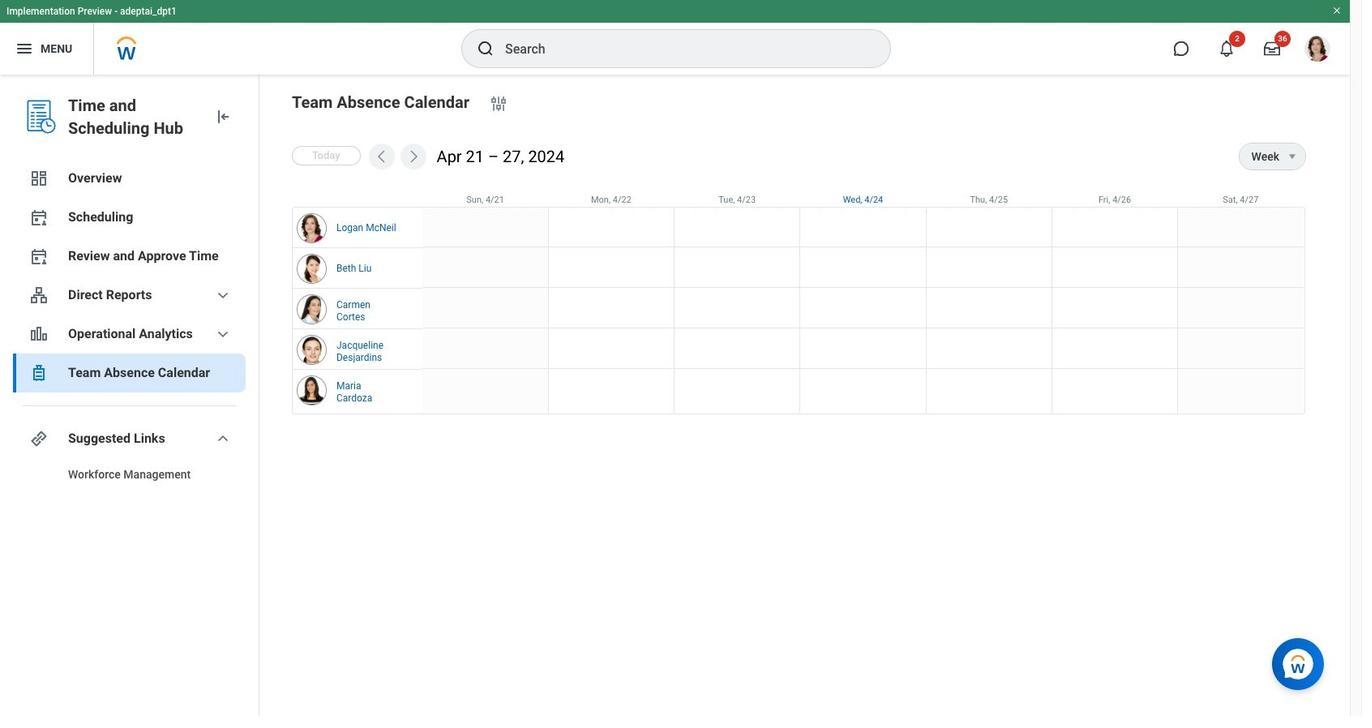 Task type: locate. For each thing, give the bounding box(es) containing it.
link image
[[29, 429, 49, 449]]

justify image
[[15, 39, 34, 58]]

banner
[[0, 0, 1351, 75]]

Search Workday  search field
[[505, 31, 858, 67]]

0 vertical spatial calendar user solid image
[[29, 208, 49, 227]]

chevron down small image for link "icon" at left
[[213, 429, 233, 449]]

0 vertical spatial chevron down small image
[[213, 286, 233, 305]]

calendar user solid image up view team image
[[29, 247, 49, 266]]

2 chevron down small image from the top
[[213, 429, 233, 449]]

1 vertical spatial calendar user solid image
[[29, 247, 49, 266]]

calendar user solid image down dashboard icon
[[29, 208, 49, 227]]

time and scheduling hub element
[[68, 94, 200, 140]]

1 vertical spatial chevron down small image
[[213, 429, 233, 449]]

search image
[[476, 39, 496, 58]]

chevron down small image
[[213, 286, 233, 305], [213, 429, 233, 449]]

caret down image
[[1283, 150, 1303, 163]]

1 chevron down small image from the top
[[213, 286, 233, 305]]

chevron down small image for view team image
[[213, 286, 233, 305]]

notifications large image
[[1219, 41, 1236, 57]]

calendar user solid image
[[29, 208, 49, 227], [29, 247, 49, 266]]



Task type: describe. For each thing, give the bounding box(es) containing it.
change selection image
[[489, 94, 509, 114]]

inbox large image
[[1265, 41, 1281, 57]]

1 calendar user solid image from the top
[[29, 208, 49, 227]]

profile logan mcneil image
[[1305, 36, 1331, 65]]

chevron down small image
[[213, 325, 233, 344]]

task timeoff image
[[29, 363, 49, 383]]

close environment banner image
[[1333, 6, 1343, 15]]

navigation pane region
[[0, 75, 260, 716]]

chevron left image
[[374, 148, 390, 165]]

transformation import image
[[213, 107, 233, 127]]

2 calendar user solid image from the top
[[29, 247, 49, 266]]

chevron right image
[[405, 148, 422, 165]]

view team image
[[29, 286, 49, 305]]

chart image
[[29, 325, 49, 344]]

dashboard image
[[29, 169, 49, 188]]



Task type: vqa. For each thing, say whether or not it's contained in the screenshot.
DASHBOARD 'image'
yes



